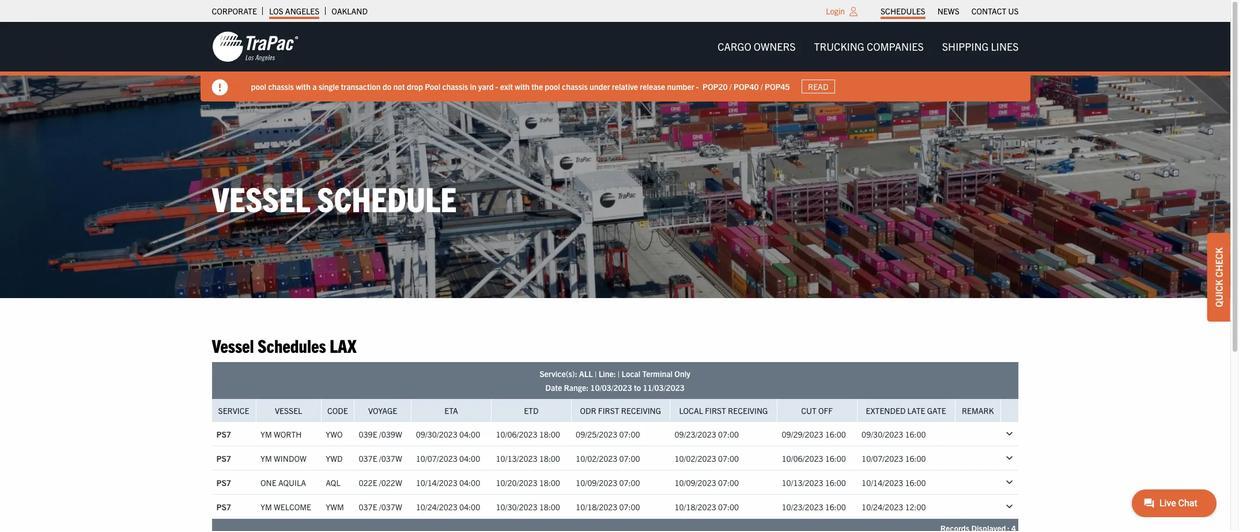 Task type: vqa. For each thing, say whether or not it's contained in the screenshot.


Task type: describe. For each thing, give the bounding box(es) containing it.
09/25/2023 07:00
[[576, 429, 640, 439]]

first for odr
[[598, 406, 620, 416]]

1 10/18/2023 07:00 from the left
[[576, 502, 640, 512]]

2 vertical spatial vessel
[[275, 406, 302, 416]]

16:00 for 10/14/2023 16:00
[[906, 477, 926, 488]]

18:00 for 10/20/2023 18:00
[[540, 477, 560, 488]]

2 | from the left
[[618, 369, 620, 379]]

18:00 for 10/30/2023 18:00
[[540, 502, 560, 512]]

1 10/09/2023 07:00 from the left
[[576, 477, 640, 488]]

contact
[[972, 6, 1007, 16]]

schedules link
[[881, 3, 926, 19]]

extended
[[866, 406, 906, 416]]

read link
[[802, 79, 835, 94]]

shipping lines
[[943, 40, 1019, 53]]

10/06/2023 18:00
[[496, 429, 560, 439]]

us
[[1009, 6, 1019, 16]]

worth
[[274, 429, 302, 439]]

odr first receiving
[[580, 406, 661, 416]]

11/03/2023
[[643, 382, 685, 393]]

local inside service(s): all | line: | local terminal only date range: 10/03/2023 to 11/03/2023
[[622, 369, 641, 379]]

037e    /037w for 10/07/2023 04:00
[[359, 453, 402, 463]]

3 chassis from the left
[[562, 81, 588, 91]]

1 10/02/2023 from the left
[[576, 453, 618, 463]]

cargo owners link
[[709, 35, 805, 58]]

pop45
[[765, 81, 790, 91]]

10/14/2023 04:00
[[416, 477, 480, 488]]

10/24/2023 04:00
[[416, 502, 480, 512]]

10/20/2023
[[496, 477, 538, 488]]

schedule
[[317, 177, 457, 219]]

2 - from the left
[[696, 81, 699, 91]]

extended late gate
[[866, 406, 947, 416]]

code
[[328, 406, 348, 416]]

voyage
[[368, 406, 397, 416]]

10/14/2023 for 10/14/2023 04:00
[[416, 477, 458, 488]]

lines
[[992, 40, 1019, 53]]

ym for ym worth
[[261, 429, 272, 439]]

remark
[[962, 406, 994, 416]]

range:
[[564, 382, 589, 393]]

09/29/2023 16:00
[[782, 429, 846, 439]]

/037w for 10/24/2023 04:00
[[379, 502, 402, 512]]

welcome
[[274, 502, 311, 512]]

09/23/2023 07:00
[[675, 429, 739, 439]]

los angeles
[[269, 6, 320, 16]]

04:00 for 10/24/2023 04:00
[[460, 502, 480, 512]]

contact us link
[[972, 3, 1019, 19]]

10/13/2023 16:00
[[782, 477, 846, 488]]

ym window
[[261, 453, 307, 463]]

los
[[269, 6, 283, 16]]

10/23/2023
[[782, 502, 824, 512]]

receiving for odr first receiving
[[621, 406, 661, 416]]

16:00 for 09/30/2023 16:00
[[906, 429, 926, 439]]

1 10/09/2023 from the left
[[576, 477, 618, 488]]

ywm
[[326, 502, 344, 512]]

vessel for vessel schedule
[[212, 177, 311, 219]]

in
[[470, 81, 477, 91]]

trucking companies
[[814, 40, 924, 53]]

solid image
[[212, 80, 228, 96]]

aql
[[326, 477, 341, 488]]

2 / from the left
[[761, 81, 763, 91]]

release
[[640, 81, 666, 91]]

2 10/02/2023 07:00 from the left
[[675, 453, 739, 463]]

quick check link
[[1208, 233, 1231, 321]]

039e
[[359, 429, 377, 439]]

drop
[[407, 81, 423, 91]]

corporate link
[[212, 3, 257, 19]]

odr
[[580, 406, 597, 416]]

10/24/2023 for 10/24/2023 12:00
[[862, 502, 904, 512]]

ps7 for ym window
[[217, 453, 231, 463]]

/039w
[[379, 429, 402, 439]]

pop20
[[703, 81, 728, 91]]

10/06/2023 for 10/06/2023 16:00
[[782, 453, 824, 463]]

10/03/2023
[[591, 382, 632, 393]]

ywo
[[326, 429, 343, 439]]

10/30/2023 18:00
[[496, 502, 560, 512]]

shipping
[[943, 40, 989, 53]]

vessel schedule
[[212, 177, 457, 219]]

contact us
[[972, 6, 1019, 16]]

10/24/2023 for 10/24/2023 04:00
[[416, 502, 458, 512]]

10/07/2023 for 10/07/2023 04:00
[[416, 453, 458, 463]]

12:00
[[906, 502, 926, 512]]

039e    /039w
[[359, 429, 402, 439]]

terminal
[[643, 369, 673, 379]]

receiving for local first receiving
[[728, 406, 768, 416]]

banner containing cargo owners
[[0, 22, 1240, 101]]

2 chassis from the left
[[442, 81, 468, 91]]

10/20/2023 18:00
[[496, 477, 560, 488]]

10/07/2023 04:00
[[416, 453, 480, 463]]

18:00 for 10/06/2023 18:00
[[540, 429, 560, 439]]

10/13/2023 for 10/13/2023 18:00
[[496, 453, 538, 463]]

10/14/2023 16:00
[[862, 477, 926, 488]]

037e for ywm
[[359, 502, 377, 512]]

ps7 for ym welcome
[[217, 502, 231, 512]]

10/14/2023 for 10/14/2023 16:00
[[862, 477, 904, 488]]

check
[[1214, 247, 1225, 277]]

service(s):
[[540, 369, 578, 379]]

16:00 for 10/23/2023 16:00
[[826, 502, 846, 512]]

1 vertical spatial schedules
[[258, 334, 326, 356]]

oakland link
[[332, 3, 368, 19]]

gate
[[928, 406, 947, 416]]

ps7 for ym worth
[[217, 429, 231, 439]]

10/30/2023
[[496, 502, 538, 512]]

date
[[546, 382, 562, 393]]

ps7 for one aquila
[[217, 477, 231, 488]]

ywd
[[326, 453, 343, 463]]

10/06/2023 16:00
[[782, 453, 846, 463]]

/037w for 10/07/2023 04:00
[[379, 453, 402, 463]]

18:00 for 10/13/2023 18:00
[[540, 453, 560, 463]]

10/23/2023 16:00
[[782, 502, 846, 512]]

oakland
[[332, 6, 368, 16]]

do
[[383, 81, 392, 91]]

04:00 for 10/14/2023 04:00
[[460, 477, 480, 488]]

09/30/2023 for 09/30/2023 04:00
[[416, 429, 458, 439]]

lax
[[330, 334, 357, 356]]

quick check
[[1214, 247, 1225, 307]]

all
[[579, 369, 593, 379]]

a
[[313, 81, 317, 91]]

04:00 for 10/07/2023 04:00
[[460, 453, 480, 463]]



Task type: locate. For each thing, give the bounding box(es) containing it.
1 037e from the top
[[359, 453, 377, 463]]

2 vertical spatial ym
[[261, 502, 272, 512]]

1 vertical spatial 10/06/2023
[[782, 453, 824, 463]]

ps7
[[217, 429, 231, 439], [217, 453, 231, 463], [217, 477, 231, 488], [217, 502, 231, 512]]

09/30/2023 04:00
[[416, 429, 480, 439]]

- left exit
[[496, 81, 498, 91]]

with
[[296, 81, 311, 91], [515, 81, 530, 91]]

vessel for vessel schedules lax
[[212, 334, 254, 356]]

10/02/2023 07:00 down 09/25/2023 07:00
[[576, 453, 640, 463]]

16:00 up 10/14/2023 16:00
[[906, 453, 926, 463]]

1 vertical spatial 037e
[[359, 502, 377, 512]]

1 receiving from the left
[[621, 406, 661, 416]]

2 10/02/2023 from the left
[[675, 453, 717, 463]]

1 vertical spatial local
[[680, 406, 703, 416]]

1 horizontal spatial receiving
[[728, 406, 768, 416]]

first right odr
[[598, 406, 620, 416]]

login
[[826, 6, 845, 16]]

16:00 down late on the bottom of the page
[[906, 429, 926, 439]]

4 ps7 from the top
[[217, 502, 231, 512]]

1 horizontal spatial 10/18/2023 07:00
[[675, 502, 739, 512]]

trucking companies link
[[805, 35, 933, 58]]

1 horizontal spatial 10/24/2023
[[862, 502, 904, 512]]

/ left the pop45
[[761, 81, 763, 91]]

1 /037w from the top
[[379, 453, 402, 463]]

owners
[[754, 40, 796, 53]]

1 04:00 from the top
[[460, 429, 480, 439]]

menu bar up shipping
[[875, 3, 1025, 19]]

0 vertical spatial schedules
[[881, 6, 926, 16]]

1 chassis from the left
[[268, 81, 294, 91]]

3 04:00 from the top
[[460, 477, 480, 488]]

0 horizontal spatial 10/09/2023 07:00
[[576, 477, 640, 488]]

etd
[[524, 406, 539, 416]]

18:00 down the 10/20/2023 18:00
[[540, 502, 560, 512]]

one
[[261, 477, 277, 488]]

10/07/2023 up 10/14/2023 16:00
[[862, 453, 904, 463]]

037e    /037w for 10/24/2023 04:00
[[359, 502, 402, 512]]

off
[[819, 406, 833, 416]]

09/30/2023 for 09/30/2023 16:00
[[862, 429, 904, 439]]

4 04:00 from the top
[[460, 502, 480, 512]]

2 ps7 from the top
[[217, 453, 231, 463]]

menu bar inside banner
[[709, 35, 1028, 58]]

2 10/24/2023 from the left
[[862, 502, 904, 512]]

2 first from the left
[[705, 406, 726, 416]]

menu bar containing schedules
[[875, 3, 1025, 19]]

only
[[675, 369, 691, 379]]

10/07/2023 down 09/30/2023 04:00
[[416, 453, 458, 463]]

0 horizontal spatial 10/02/2023
[[576, 453, 618, 463]]

10/02/2023 07:00 down 09/23/2023 07:00
[[675, 453, 739, 463]]

2 037e from the top
[[359, 502, 377, 512]]

0 horizontal spatial 09/30/2023
[[416, 429, 458, 439]]

1 horizontal spatial 10/18/2023
[[675, 502, 717, 512]]

menu bar down light icon
[[709, 35, 1028, 58]]

10/02/2023 down 09/25/2023
[[576, 453, 618, 463]]

16:00 down 10/13/2023 16:00
[[826, 502, 846, 512]]

2 10/07/2023 from the left
[[862, 453, 904, 463]]

1 vertical spatial 10/13/2023
[[782, 477, 824, 488]]

1 ps7 from the top
[[217, 429, 231, 439]]

news
[[938, 6, 960, 16]]

037e down 039e
[[359, 453, 377, 463]]

0 horizontal spatial 10/24/2023
[[416, 502, 458, 512]]

18:00 down 10/13/2023 18:00 on the left bottom of the page
[[540, 477, 560, 488]]

1 10/24/2023 from the left
[[416, 502, 458, 512]]

0 vertical spatial ym
[[261, 429, 272, 439]]

1 vertical spatial ym
[[261, 453, 272, 463]]

relative
[[612, 81, 638, 91]]

read
[[808, 81, 829, 92]]

first for local
[[705, 406, 726, 416]]

0 vertical spatial local
[[622, 369, 641, 379]]

10/09/2023 07:00 down 09/25/2023 07:00
[[576, 477, 640, 488]]

login link
[[826, 6, 845, 16]]

1 horizontal spatial 10/14/2023
[[862, 477, 904, 488]]

16:00 for 09/29/2023 16:00
[[826, 429, 846, 439]]

2 10/18/2023 from the left
[[675, 502, 717, 512]]

eta
[[445, 406, 458, 416]]

los angeles image
[[212, 31, 298, 63]]

0 horizontal spatial 10/18/2023
[[576, 502, 618, 512]]

2 horizontal spatial chassis
[[562, 81, 588, 91]]

1 horizontal spatial schedules
[[881, 6, 926, 16]]

local up 09/23/2023 in the right of the page
[[680, 406, 703, 416]]

0 horizontal spatial 10/09/2023
[[576, 477, 618, 488]]

receiving up 09/23/2023 07:00
[[728, 406, 768, 416]]

1 09/30/2023 from the left
[[416, 429, 458, 439]]

037e for ywd
[[359, 453, 377, 463]]

0 horizontal spatial chassis
[[268, 81, 294, 91]]

3 18:00 from the top
[[540, 477, 560, 488]]

0 vertical spatial 037e
[[359, 453, 377, 463]]

04:00 up 10/07/2023 04:00
[[460, 429, 480, 439]]

transaction
[[341, 81, 381, 91]]

ym worth
[[261, 429, 302, 439]]

10/07/2023
[[416, 453, 458, 463], [862, 453, 904, 463]]

16:00 for 10/06/2023 16:00
[[826, 453, 846, 463]]

1 horizontal spatial 10/06/2023
[[782, 453, 824, 463]]

pool right the
[[545, 81, 560, 91]]

pool chassis with a single transaction  do not drop pool chassis in yard -  exit with the pool chassis under relative release number -  pop20 / pop40 / pop45
[[251, 81, 790, 91]]

pool right 'solid' icon
[[251, 81, 266, 91]]

10/09/2023 07:00 down 09/23/2023 07:00
[[675, 477, 739, 488]]

0 horizontal spatial schedules
[[258, 334, 326, 356]]

1 horizontal spatial 09/30/2023
[[862, 429, 904, 439]]

2 pool from the left
[[545, 81, 560, 91]]

one aquila
[[261, 477, 306, 488]]

2 with from the left
[[515, 81, 530, 91]]

light image
[[850, 7, 858, 16]]

1 horizontal spatial local
[[680, 406, 703, 416]]

0 vertical spatial vessel
[[212, 177, 311, 219]]

0 horizontal spatial 10/02/2023 07:00
[[576, 453, 640, 463]]

1 10/02/2023 07:00 from the left
[[576, 453, 640, 463]]

2 18:00 from the top
[[540, 453, 560, 463]]

schedules
[[881, 6, 926, 16], [258, 334, 326, 356]]

10/02/2023
[[576, 453, 618, 463], [675, 453, 717, 463]]

022e
[[359, 477, 377, 488]]

first up 09/23/2023 07:00
[[705, 406, 726, 416]]

banner
[[0, 22, 1240, 101]]

10/13/2023 18:00
[[496, 453, 560, 463]]

1 18:00 from the top
[[540, 429, 560, 439]]

1 horizontal spatial |
[[618, 369, 620, 379]]

ym for ym welcome
[[261, 502, 272, 512]]

1 | from the left
[[595, 369, 597, 379]]

0 horizontal spatial pool
[[251, 81, 266, 91]]

trucking
[[814, 40, 865, 53]]

18:00 down 10/06/2023 18:00
[[540, 453, 560, 463]]

chassis left "under" at top left
[[562, 81, 588, 91]]

10/07/2023 for 10/07/2023 16:00
[[862, 453, 904, 463]]

window
[[274, 453, 307, 463]]

single
[[319, 81, 339, 91]]

0 vertical spatial /037w
[[379, 453, 402, 463]]

1 / from the left
[[730, 81, 732, 91]]

2 ym from the top
[[261, 453, 272, 463]]

1 horizontal spatial first
[[705, 406, 726, 416]]

1 horizontal spatial with
[[515, 81, 530, 91]]

10/24/2023 down 10/14/2023 04:00
[[416, 502, 458, 512]]

1 037e    /037w from the top
[[359, 453, 402, 463]]

1 vertical spatial menu bar
[[709, 35, 1028, 58]]

2 10/14/2023 from the left
[[862, 477, 904, 488]]

-
[[496, 81, 498, 91], [696, 81, 699, 91]]

3 ym from the top
[[261, 502, 272, 512]]

2 10/09/2023 07:00 from the left
[[675, 477, 739, 488]]

menu bar
[[875, 3, 1025, 19], [709, 35, 1028, 58]]

angeles
[[285, 6, 320, 16]]

1 horizontal spatial 10/02/2023
[[675, 453, 717, 463]]

2 10/09/2023 from the left
[[675, 477, 717, 488]]

/037w down /022w
[[379, 502, 402, 512]]

022e    /022w
[[359, 477, 402, 488]]

2 04:00 from the top
[[460, 453, 480, 463]]

0 vertical spatial 10/13/2023
[[496, 453, 538, 463]]

chassis left in
[[442, 81, 468, 91]]

not
[[393, 81, 405, 91]]

0 vertical spatial 10/06/2023
[[496, 429, 538, 439]]

schedules left lax
[[258, 334, 326, 356]]

10/06/2023 down 09/29/2023
[[782, 453, 824, 463]]

| right all in the bottom of the page
[[595, 369, 597, 379]]

pool
[[425, 81, 441, 91]]

0 horizontal spatial 10/14/2023
[[416, 477, 458, 488]]

1 horizontal spatial 10/13/2023
[[782, 477, 824, 488]]

2 09/30/2023 from the left
[[862, 429, 904, 439]]

companies
[[867, 40, 924, 53]]

receiving down the to
[[621, 406, 661, 416]]

0 vertical spatial menu bar
[[875, 3, 1025, 19]]

1 horizontal spatial 10/02/2023 07:00
[[675, 453, 739, 463]]

10/09/2023
[[576, 477, 618, 488], [675, 477, 717, 488]]

line:
[[599, 369, 616, 379]]

| right line:
[[618, 369, 620, 379]]

0 horizontal spatial 10/13/2023
[[496, 453, 538, 463]]

ym left worth
[[261, 429, 272, 439]]

1 pool from the left
[[251, 81, 266, 91]]

037e    /037w down 039e    /039w
[[359, 453, 402, 463]]

1 first from the left
[[598, 406, 620, 416]]

09/30/2023
[[416, 429, 458, 439], [862, 429, 904, 439]]

10/02/2023 down 09/23/2023 in the right of the page
[[675, 453, 717, 463]]

04:00 for 09/30/2023 04:00
[[460, 429, 480, 439]]

16:00 down off
[[826, 429, 846, 439]]

10/06/2023 up 10/13/2023 18:00 on the left bottom of the page
[[496, 429, 538, 439]]

to
[[634, 382, 641, 393]]

0 horizontal spatial 10/18/2023 07:00
[[576, 502, 640, 512]]

/ left pop40
[[730, 81, 732, 91]]

16:00
[[826, 429, 846, 439], [906, 429, 926, 439], [826, 453, 846, 463], [906, 453, 926, 463], [826, 477, 846, 488], [906, 477, 926, 488], [826, 502, 846, 512]]

service
[[218, 406, 249, 416]]

10/24/2023
[[416, 502, 458, 512], [862, 502, 904, 512]]

16:00 up 12:00
[[906, 477, 926, 488]]

10/14/2023 up 10/24/2023 04:00
[[416, 477, 458, 488]]

0 horizontal spatial first
[[598, 406, 620, 416]]

10/13/2023 up 10/20/2023
[[496, 453, 538, 463]]

/037w
[[379, 453, 402, 463], [379, 502, 402, 512]]

quick
[[1214, 279, 1225, 307]]

ym left window
[[261, 453, 272, 463]]

09/30/2023 down extended
[[862, 429, 904, 439]]

0 horizontal spatial -
[[496, 81, 498, 91]]

0 vertical spatial 037e    /037w
[[359, 453, 402, 463]]

2 037e    /037w from the top
[[359, 502, 402, 512]]

1 10/14/2023 from the left
[[416, 477, 458, 488]]

16:00 for 10/13/2023 16:00
[[826, 477, 846, 488]]

07:00
[[620, 429, 640, 439], [718, 429, 739, 439], [620, 453, 640, 463], [718, 453, 739, 463], [620, 477, 640, 488], [718, 477, 739, 488], [620, 502, 640, 512], [718, 502, 739, 512]]

037e    /037w down '022e    /022w'
[[359, 502, 402, 512]]

chassis
[[268, 81, 294, 91], [442, 81, 468, 91], [562, 81, 588, 91]]

number
[[667, 81, 695, 91]]

1 horizontal spatial 10/09/2023
[[675, 477, 717, 488]]

16:00 up 10/13/2023 16:00
[[826, 453, 846, 463]]

ym down one
[[261, 502, 272, 512]]

0 horizontal spatial 10/07/2023
[[416, 453, 458, 463]]

09/30/2023 up 10/07/2023 04:00
[[416, 429, 458, 439]]

1 horizontal spatial pool
[[545, 81, 560, 91]]

exit
[[500, 81, 513, 91]]

0 horizontal spatial /
[[730, 81, 732, 91]]

yard
[[479, 81, 494, 91]]

/037w up /022w
[[379, 453, 402, 463]]

with left the
[[515, 81, 530, 91]]

10/02/2023 07:00
[[576, 453, 640, 463], [675, 453, 739, 463]]

4 18:00 from the top
[[540, 502, 560, 512]]

menu bar containing cargo owners
[[709, 35, 1028, 58]]

1 - from the left
[[496, 81, 498, 91]]

037e down "022e" at the left bottom of the page
[[359, 502, 377, 512]]

16:00 for 10/07/2023 16:00
[[906, 453, 926, 463]]

04:00 up 10/14/2023 04:00
[[460, 453, 480, 463]]

ym for ym window
[[261, 453, 272, 463]]

3 ps7 from the top
[[217, 477, 231, 488]]

news link
[[938, 3, 960, 19]]

2 10/18/2023 07:00 from the left
[[675, 502, 739, 512]]

0 horizontal spatial |
[[595, 369, 597, 379]]

cargo
[[718, 40, 752, 53]]

0 horizontal spatial with
[[296, 81, 311, 91]]

10/24/2023 down 10/14/2023 16:00
[[862, 502, 904, 512]]

16:00 up the 10/23/2023 16:00
[[826, 477, 846, 488]]

local first receiving
[[680, 406, 768, 416]]

10/06/2023 for 10/06/2023 18:00
[[496, 429, 538, 439]]

04:00 up 10/24/2023 04:00
[[460, 477, 480, 488]]

18:00 up 10/13/2023 18:00 on the left bottom of the page
[[540, 429, 560, 439]]

1 horizontal spatial 10/07/2023
[[862, 453, 904, 463]]

aquila
[[278, 477, 306, 488]]

0 horizontal spatial local
[[622, 369, 641, 379]]

chassis left a
[[268, 81, 294, 91]]

1 vertical spatial vessel
[[212, 334, 254, 356]]

10/13/2023 up 10/23/2023
[[782, 477, 824, 488]]

18:00
[[540, 429, 560, 439], [540, 453, 560, 463], [540, 477, 560, 488], [540, 502, 560, 512]]

0 horizontal spatial 10/06/2023
[[496, 429, 538, 439]]

10/14/2023 up "10/24/2023 12:00"
[[862, 477, 904, 488]]

1 horizontal spatial chassis
[[442, 81, 468, 91]]

schedules up companies
[[881, 6, 926, 16]]

2 receiving from the left
[[728, 406, 768, 416]]

10/14/2023
[[416, 477, 458, 488], [862, 477, 904, 488]]

04:00 down 10/14/2023 04:00
[[460, 502, 480, 512]]

10/24/2023 12:00
[[862, 502, 926, 512]]

cut off
[[802, 406, 833, 416]]

ym
[[261, 429, 272, 439], [261, 453, 272, 463], [261, 502, 272, 512]]

1 vertical spatial 037e    /037w
[[359, 502, 402, 512]]

under
[[590, 81, 610, 91]]

1 horizontal spatial -
[[696, 81, 699, 91]]

1 vertical spatial /037w
[[379, 502, 402, 512]]

0 horizontal spatial receiving
[[621, 406, 661, 416]]

10/09/2023 down 09/23/2023 in the right of the page
[[675, 477, 717, 488]]

1 with from the left
[[296, 81, 311, 91]]

2 /037w from the top
[[379, 502, 402, 512]]

corporate
[[212, 6, 257, 16]]

local up the to
[[622, 369, 641, 379]]

10/13/2023 for 10/13/2023 16:00
[[782, 477, 824, 488]]

- right number
[[696, 81, 699, 91]]

1 ym from the top
[[261, 429, 272, 439]]

1 10/18/2023 from the left
[[576, 502, 618, 512]]

09/25/2023
[[576, 429, 618, 439]]

10/09/2023 down 09/25/2023
[[576, 477, 618, 488]]

1 horizontal spatial 10/09/2023 07:00
[[675, 477, 739, 488]]

with left a
[[296, 81, 311, 91]]

1 10/07/2023 from the left
[[416, 453, 458, 463]]

1 horizontal spatial /
[[761, 81, 763, 91]]

ym welcome
[[261, 502, 311, 512]]



